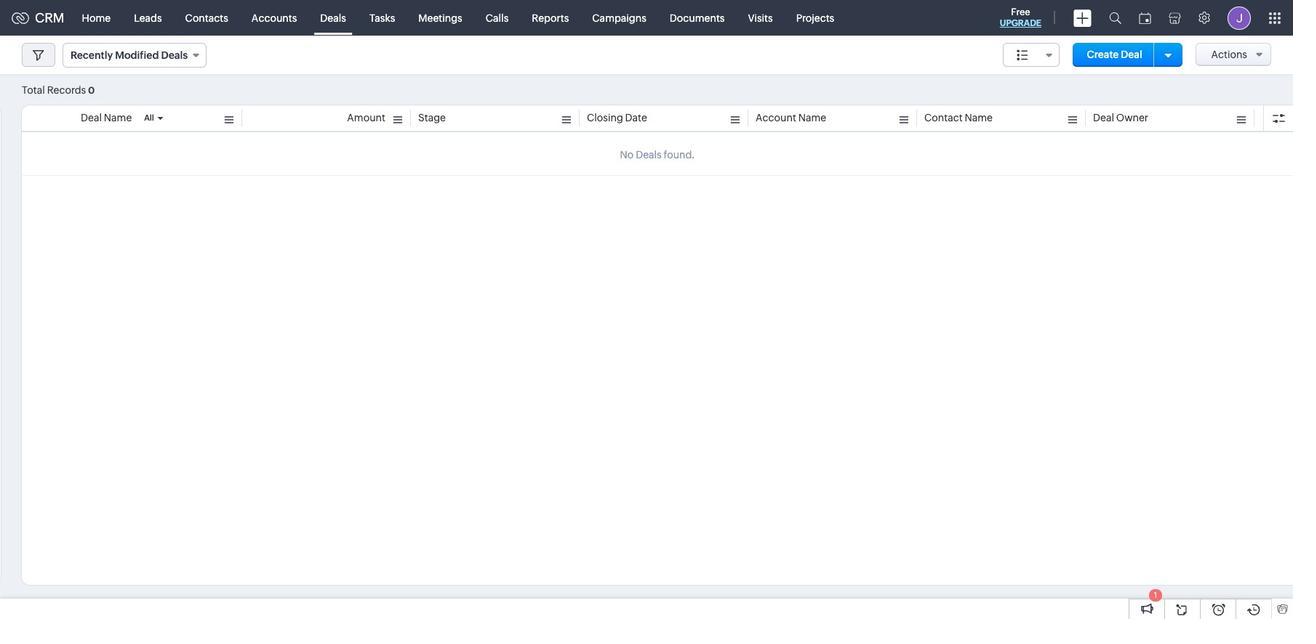 Task type: describe. For each thing, give the bounding box(es) containing it.
actions
[[1212, 49, 1248, 60]]

projects link
[[785, 0, 846, 35]]

calls link
[[474, 0, 520, 35]]

contacts
[[185, 12, 228, 24]]

total records 0
[[22, 84, 95, 96]]

closing
[[587, 112, 623, 124]]

create menu image
[[1074, 9, 1092, 27]]

free upgrade
[[1000, 7, 1042, 28]]

deal inside button
[[1121, 49, 1143, 60]]

create deal
[[1087, 49, 1143, 60]]

create menu element
[[1065, 0, 1101, 35]]

contacts link
[[174, 0, 240, 35]]

total
[[22, 84, 45, 96]]

documents
[[670, 12, 725, 24]]

modified
[[115, 49, 159, 61]]

calendar image
[[1139, 12, 1152, 24]]

recently modified deals
[[71, 49, 188, 61]]

reports
[[532, 12, 569, 24]]

logo image
[[12, 12, 29, 24]]

deals link
[[309, 0, 358, 35]]

Recently Modified Deals field
[[63, 43, 207, 68]]

create deal button
[[1073, 43, 1157, 67]]

date
[[625, 112, 648, 124]]

search element
[[1101, 0, 1131, 36]]

profile element
[[1219, 0, 1260, 35]]

account
[[756, 112, 797, 124]]

recently
[[71, 49, 113, 61]]

1
[[1155, 592, 1158, 600]]

documents link
[[658, 0, 737, 35]]

leads
[[134, 12, 162, 24]]

deal name
[[81, 112, 132, 124]]

closing date
[[587, 112, 648, 124]]

campaigns
[[592, 12, 647, 24]]

deal for deal name
[[81, 112, 102, 124]]

tasks
[[370, 12, 395, 24]]

all
[[144, 114, 154, 122]]

deals inside 'field'
[[161, 49, 188, 61]]



Task type: vqa. For each thing, say whether or not it's contained in the screenshot.
second By from the left
no



Task type: locate. For each thing, give the bounding box(es) containing it.
deals
[[320, 12, 346, 24], [161, 49, 188, 61]]

deal owner
[[1094, 112, 1149, 124]]

profile image
[[1228, 6, 1251, 29]]

name right contact
[[965, 112, 993, 124]]

1 horizontal spatial deal
[[1094, 112, 1115, 124]]

0 vertical spatial deals
[[320, 12, 346, 24]]

leads link
[[122, 0, 174, 35]]

1 vertical spatial deals
[[161, 49, 188, 61]]

home link
[[70, 0, 122, 35]]

records
[[47, 84, 86, 96]]

None field
[[1003, 43, 1060, 67]]

visits
[[748, 12, 773, 24]]

name right account
[[799, 112, 827, 124]]

2 horizontal spatial name
[[965, 112, 993, 124]]

deals right modified
[[161, 49, 188, 61]]

0 horizontal spatial name
[[104, 112, 132, 124]]

create
[[1087, 49, 1119, 60]]

deal for deal owner
[[1094, 112, 1115, 124]]

size image
[[1017, 49, 1029, 62]]

owner
[[1117, 112, 1149, 124]]

campaigns link
[[581, 0, 658, 35]]

home
[[82, 12, 111, 24]]

deals inside "link"
[[320, 12, 346, 24]]

0 horizontal spatial deal
[[81, 112, 102, 124]]

0 horizontal spatial deals
[[161, 49, 188, 61]]

name left 'all'
[[104, 112, 132, 124]]

contact name
[[925, 112, 993, 124]]

3 name from the left
[[965, 112, 993, 124]]

name
[[104, 112, 132, 124], [799, 112, 827, 124], [965, 112, 993, 124]]

name for account name
[[799, 112, 827, 124]]

stage
[[418, 112, 446, 124]]

reports link
[[520, 0, 581, 35]]

deals left tasks link
[[320, 12, 346, 24]]

deal right create
[[1121, 49, 1143, 60]]

amount
[[347, 112, 386, 124]]

projects
[[796, 12, 835, 24]]

2 name from the left
[[799, 112, 827, 124]]

search image
[[1110, 12, 1122, 24]]

deal down 0
[[81, 112, 102, 124]]

name for deal name
[[104, 112, 132, 124]]

visits link
[[737, 0, 785, 35]]

crm link
[[12, 10, 64, 25]]

accounts
[[252, 12, 297, 24]]

meetings
[[419, 12, 463, 24]]

meetings link
[[407, 0, 474, 35]]

free
[[1012, 7, 1031, 17]]

calls
[[486, 12, 509, 24]]

2 horizontal spatial deal
[[1121, 49, 1143, 60]]

1 name from the left
[[104, 112, 132, 124]]

accounts link
[[240, 0, 309, 35]]

upgrade
[[1000, 18, 1042, 28]]

deal left owner
[[1094, 112, 1115, 124]]

name for contact name
[[965, 112, 993, 124]]

deal
[[1121, 49, 1143, 60], [81, 112, 102, 124], [1094, 112, 1115, 124]]

crm
[[35, 10, 64, 25]]

contact
[[925, 112, 963, 124]]

account name
[[756, 112, 827, 124]]

1 horizontal spatial deals
[[320, 12, 346, 24]]

1 horizontal spatial name
[[799, 112, 827, 124]]

0
[[88, 85, 95, 96]]

tasks link
[[358, 0, 407, 35]]



